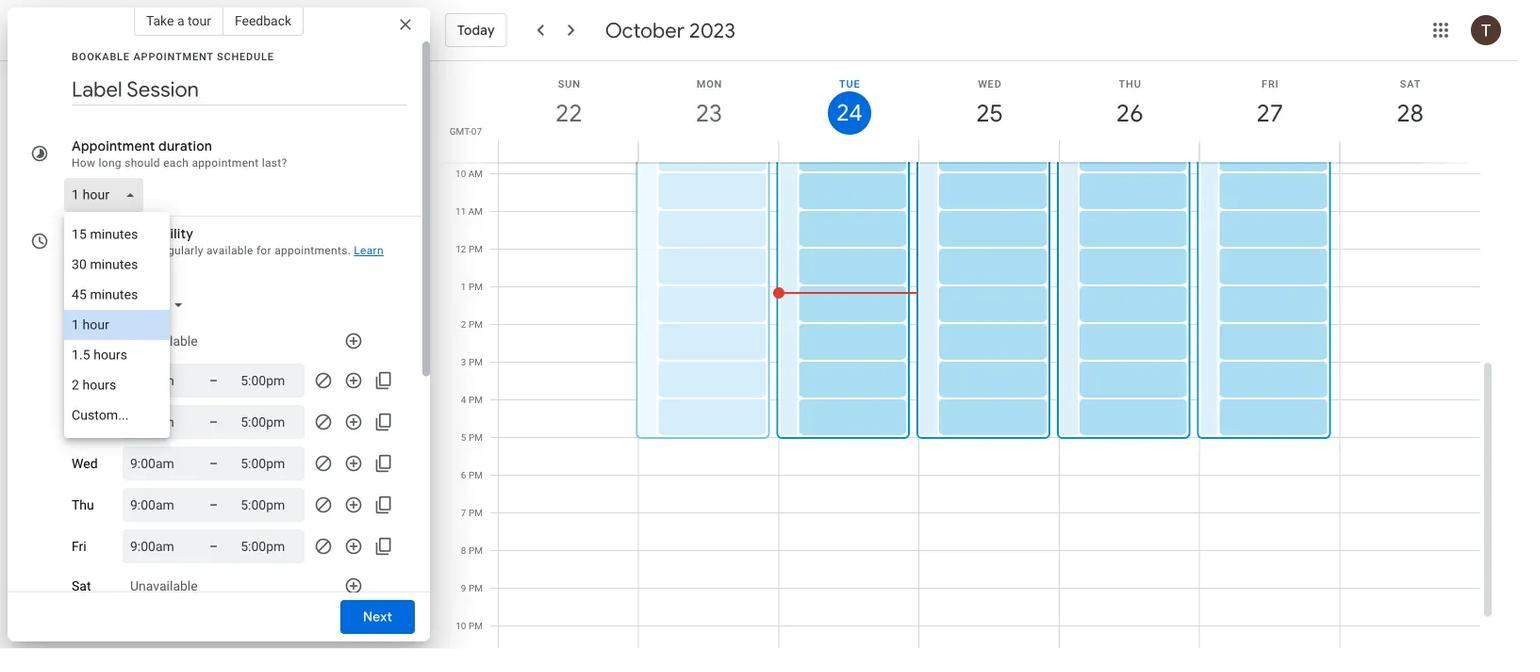Task type: describe. For each thing, give the bounding box(es) containing it.
mon for mon
[[72, 373, 98, 389]]

sat for sat
[[72, 579, 91, 594]]

3 pm
[[461, 357, 483, 368]]

pm for 12 pm
[[469, 244, 483, 255]]

pm for 1 pm
[[469, 282, 483, 293]]

10 am
[[456, 168, 483, 180]]

when
[[92, 244, 120, 257]]

next button
[[340, 595, 415, 640]]

7 option from the top
[[64, 401, 170, 431]]

sat 28
[[1396, 78, 1423, 129]]

6 pm
[[461, 470, 483, 481]]

mon for mon 23
[[697, 78, 723, 90]]

take
[[146, 13, 174, 28]]

a
[[177, 13, 184, 28]]

8 pm
[[461, 546, 483, 557]]

appointment
[[192, 157, 259, 170]]

24
[[835, 98, 861, 128]]

sat for sat 28
[[1400, 78, 1422, 90]]

sunday, october 22 element
[[547, 91, 591, 135]]

grid containing 22
[[438, 61, 1496, 650]]

today
[[457, 22, 495, 39]]

End time on Fridays text field
[[241, 536, 297, 558]]

pm for 4 pm
[[469, 395, 483, 406]]

gmt-07
[[450, 125, 482, 137]]

9 pm
[[461, 583, 483, 595]]

23 column header
[[638, 61, 779, 163]]

– for wed
[[209, 456, 218, 472]]

general availability
[[72, 225, 194, 242]]

2 option from the top
[[64, 250, 170, 280]]

friday, october 27 element
[[1249, 91, 1292, 135]]

– for thu
[[209, 498, 218, 513]]

wed for wed 25
[[978, 78, 1002, 90]]

3
[[461, 357, 466, 368]]

26 column header
[[1059, 61, 1200, 163]]

End time on Tuesdays text field
[[241, 411, 297, 434]]

set when you're regularly available for appointments.
[[72, 244, 351, 257]]

12
[[456, 244, 466, 255]]

pm for 3 pm
[[469, 357, 483, 368]]

october 2023
[[605, 17, 736, 43]]

2023
[[690, 17, 736, 43]]

– for mon
[[209, 373, 218, 389]]

fri for fri
[[72, 539, 86, 555]]

– for tue
[[209, 415, 218, 430]]

tuesday, october 24, today element
[[828, 91, 871, 135]]

1
[[461, 282, 466, 293]]

availability
[[126, 225, 194, 242]]

monday, october 23 element
[[688, 91, 731, 135]]

tue for tue 24
[[839, 78, 861, 90]]

schedule
[[217, 50, 274, 62]]

27
[[1256, 98, 1283, 129]]

24 column header
[[778, 61, 920, 163]]

learn more link
[[72, 244, 384, 273]]

1 option from the top
[[64, 220, 170, 250]]

6 option from the top
[[64, 371, 170, 401]]

7 pm
[[461, 508, 483, 519]]

2
[[461, 319, 466, 331]]

26
[[1115, 98, 1142, 129]]

sun 22
[[554, 78, 581, 129]]

thu for thu
[[72, 498, 94, 513]]

07
[[471, 125, 482, 137]]

for
[[256, 244, 272, 257]]

5 option from the top
[[64, 340, 170, 371]]

bookable appointment schedule
[[72, 50, 274, 62]]

4 pm
[[461, 395, 483, 406]]

3 option from the top
[[64, 280, 170, 310]]

appointments.
[[275, 244, 351, 257]]

how
[[72, 157, 96, 170]]

regularly
[[158, 244, 203, 257]]

thu for thu 26
[[1119, 78, 1142, 90]]



Task type: locate. For each thing, give the bounding box(es) containing it.
1 pm from the top
[[469, 244, 483, 255]]

Start time on Mondays text field
[[130, 370, 187, 392]]

wednesday, october 25 element
[[968, 91, 1012, 135]]

tue 24
[[835, 78, 861, 128]]

4 – from the top
[[209, 498, 218, 513]]

unavailable down start time on fridays text field
[[130, 579, 198, 594]]

option
[[64, 220, 170, 250], [64, 250, 170, 280], [64, 280, 170, 310], [64, 310, 170, 340], [64, 340, 170, 371], [64, 371, 170, 401], [64, 401, 170, 431]]

thu inside thu 26
[[1119, 78, 1142, 90]]

0 vertical spatial am
[[469, 168, 483, 180]]

mon
[[697, 78, 723, 90], [72, 373, 98, 389]]

1 horizontal spatial sun
[[558, 78, 581, 90]]

today button
[[445, 8, 507, 53]]

wed inside "wed 25"
[[978, 78, 1002, 90]]

3 – from the top
[[209, 456, 218, 472]]

fri inside fri 27
[[1262, 78, 1279, 90]]

10 for 10 pm
[[456, 621, 466, 632]]

pm right '4'
[[469, 395, 483, 406]]

– left end time on tuesdays text box
[[209, 415, 218, 430]]

duration
[[158, 138, 212, 155]]

gmt-
[[450, 125, 471, 137]]

0 vertical spatial unavailable
[[130, 334, 198, 349]]

appointment
[[133, 50, 214, 62]]

tue for tue
[[72, 415, 93, 430]]

Start time on Wednesdays text field
[[130, 453, 187, 475]]

1 vertical spatial sat
[[72, 579, 91, 594]]

pm for 9 pm
[[469, 583, 483, 595]]

wed 25
[[975, 78, 1002, 129]]

unavailable for sun
[[130, 334, 198, 349]]

0 vertical spatial 10
[[456, 168, 466, 180]]

7
[[461, 508, 466, 519]]

1 vertical spatial 10
[[456, 621, 466, 632]]

sun up sunday, october 22 element
[[558, 78, 581, 90]]

am up 11 am
[[469, 168, 483, 180]]

each
[[163, 157, 189, 170]]

0 vertical spatial wed
[[978, 78, 1002, 90]]

1 horizontal spatial fri
[[1262, 78, 1279, 90]]

tour
[[188, 13, 211, 28]]

saturday, october 28 element
[[1389, 91, 1432, 135]]

sun for sun
[[72, 334, 94, 349]]

Start time on Tuesdays text field
[[130, 411, 187, 434]]

1 vertical spatial mon
[[72, 373, 98, 389]]

unavailable for sat
[[130, 579, 198, 594]]

22
[[554, 98, 581, 129]]

3 pm from the top
[[469, 319, 483, 331]]

pm for 8 pm
[[469, 546, 483, 557]]

22 column header
[[498, 61, 639, 163]]

appointment
[[72, 138, 155, 155]]

None field
[[64, 178, 151, 212]]

sun for sun 22
[[558, 78, 581, 90]]

learn
[[354, 244, 384, 257]]

general
[[72, 225, 122, 242]]

7 pm from the top
[[469, 470, 483, 481]]

should
[[125, 157, 160, 170]]

pm for 10 pm
[[469, 621, 483, 632]]

0 horizontal spatial thu
[[72, 498, 94, 513]]

10 pm from the top
[[469, 583, 483, 595]]

learn more
[[72, 244, 384, 273]]

1 horizontal spatial tue
[[839, 78, 861, 90]]

mon up monday, october 23 element
[[697, 78, 723, 90]]

1 vertical spatial fri
[[72, 539, 86, 555]]

10
[[456, 168, 466, 180], [456, 621, 466, 632]]

pm right 5
[[469, 432, 483, 444]]

bookable
[[72, 50, 130, 62]]

2 pm from the top
[[469, 282, 483, 293]]

pm
[[469, 244, 483, 255], [469, 282, 483, 293], [469, 319, 483, 331], [469, 357, 483, 368], [469, 395, 483, 406], [469, 432, 483, 444], [469, 470, 483, 481], [469, 508, 483, 519], [469, 546, 483, 557], [469, 583, 483, 595], [469, 621, 483, 632]]

– left end time on wednesdays text box
[[209, 456, 218, 472]]

thursday, october 26 element
[[1108, 91, 1152, 135]]

duration list box
[[64, 212, 170, 439]]

0 horizontal spatial tue
[[72, 415, 93, 430]]

End time on Mondays text field
[[241, 370, 297, 392]]

4
[[461, 395, 466, 406]]

next
[[363, 609, 392, 626]]

4 pm from the top
[[469, 357, 483, 368]]

fri up friday, october 27 element
[[1262, 78, 1279, 90]]

Start time on Thursdays text field
[[130, 494, 187, 517]]

0 vertical spatial sun
[[558, 78, 581, 90]]

Start time on Fridays text field
[[130, 536, 187, 558]]

take a tour button
[[134, 6, 223, 36]]

tue up 24
[[839, 78, 861, 90]]

pm right the 7
[[469, 508, 483, 519]]

pm right 2
[[469, 319, 483, 331]]

10 for 10 am
[[456, 168, 466, 180]]

10 pm
[[456, 621, 483, 632]]

sat
[[1400, 78, 1422, 90], [72, 579, 91, 594]]

unavailable up start time on mondays text field
[[130, 334, 198, 349]]

28 column header
[[1340, 61, 1481, 163]]

1 vertical spatial wed
[[72, 456, 98, 472]]

pm right 8
[[469, 546, 483, 557]]

sun down more
[[72, 334, 94, 349]]

1 horizontal spatial wed
[[978, 78, 1002, 90]]

25 column header
[[919, 61, 1060, 163]]

am right 11
[[469, 206, 483, 217]]

Add title text field
[[72, 75, 407, 104]]

0 vertical spatial thu
[[1119, 78, 1142, 90]]

End time on Thursdays text field
[[241, 494, 297, 517]]

last?
[[262, 157, 287, 170]]

1 vertical spatial am
[[469, 206, 483, 217]]

more
[[72, 259, 99, 273]]

grid
[[438, 61, 1496, 650]]

12 pm
[[456, 244, 483, 255]]

1 unavailable from the top
[[130, 334, 198, 349]]

– for fri
[[209, 539, 218, 555]]

fri
[[1262, 78, 1279, 90], [72, 539, 86, 555]]

thu 26
[[1115, 78, 1142, 129]]

10 down 9
[[456, 621, 466, 632]]

– right start time on fridays text field
[[209, 539, 218, 555]]

feedback button
[[223, 6, 304, 36]]

tue inside tue 24
[[839, 78, 861, 90]]

thu up "thursday, october 26" 'element'
[[1119, 78, 1142, 90]]

0 horizontal spatial mon
[[72, 373, 98, 389]]

wed up wednesday, october 25 element
[[978, 78, 1002, 90]]

2 10 from the top
[[456, 621, 466, 632]]

pm for 2 pm
[[469, 319, 483, 331]]

sat inside sat 28
[[1400, 78, 1422, 90]]

11 am
[[456, 206, 483, 217]]

5
[[461, 432, 466, 444]]

8 pm from the top
[[469, 508, 483, 519]]

set
[[72, 244, 89, 257]]

am for 10 am
[[469, 168, 483, 180]]

mon 23
[[695, 78, 723, 129]]

pm right 9
[[469, 583, 483, 595]]

0 horizontal spatial sun
[[72, 334, 94, 349]]

4 option from the top
[[64, 310, 170, 340]]

27 column header
[[1199, 61, 1340, 163]]

mon inside mon 23
[[697, 78, 723, 90]]

appointment duration how long should each appointment last?
[[72, 138, 287, 170]]

take a tour
[[146, 13, 211, 28]]

fri for fri 27
[[1262, 78, 1279, 90]]

1 vertical spatial thu
[[72, 498, 94, 513]]

1 vertical spatial unavailable
[[130, 579, 198, 594]]

you're
[[123, 244, 155, 257]]

25
[[975, 98, 1002, 129]]

tue left start time on tuesdays text field
[[72, 415, 93, 430]]

pm right the 3
[[469, 357, 483, 368]]

2 unavailable from the top
[[130, 579, 198, 594]]

0 vertical spatial sat
[[1400, 78, 1422, 90]]

pm right 12
[[469, 244, 483, 255]]

6
[[461, 470, 466, 481]]

sun
[[558, 78, 581, 90], [72, 334, 94, 349]]

9
[[461, 583, 466, 595]]

pm down 9 pm
[[469, 621, 483, 632]]

0 vertical spatial fri
[[1262, 78, 1279, 90]]

–
[[209, 373, 218, 389], [209, 415, 218, 430], [209, 456, 218, 472], [209, 498, 218, 513], [209, 539, 218, 555]]

1 am from the top
[[469, 168, 483, 180]]

28
[[1396, 98, 1423, 129]]

0 horizontal spatial sat
[[72, 579, 91, 594]]

am for 11 am
[[469, 206, 483, 217]]

2 – from the top
[[209, 415, 218, 430]]

mon left start time on mondays text field
[[72, 373, 98, 389]]

fri 27
[[1256, 78, 1283, 129]]

am
[[469, 168, 483, 180], [469, 206, 483, 217]]

1 10 from the top
[[456, 168, 466, 180]]

1 horizontal spatial sat
[[1400, 78, 1422, 90]]

pm right 1
[[469, 282, 483, 293]]

5 – from the top
[[209, 539, 218, 555]]

5 pm
[[461, 432, 483, 444]]

pm for 6 pm
[[469, 470, 483, 481]]

0 vertical spatial tue
[[839, 78, 861, 90]]

long
[[99, 157, 122, 170]]

1 horizontal spatial thu
[[1119, 78, 1142, 90]]

pm for 5 pm
[[469, 432, 483, 444]]

thu left start time on thursdays text field
[[72, 498, 94, 513]]

11
[[456, 206, 466, 217]]

0 horizontal spatial fri
[[72, 539, 86, 555]]

1 vertical spatial tue
[[72, 415, 93, 430]]

available
[[206, 244, 253, 257]]

2 am from the top
[[469, 206, 483, 217]]

5 pm from the top
[[469, 395, 483, 406]]

1 horizontal spatial mon
[[697, 78, 723, 90]]

wed left start time on wednesdays text field
[[72, 456, 98, 472]]

tue
[[839, 78, 861, 90], [72, 415, 93, 430]]

sun inside sun 22
[[558, 78, 581, 90]]

fri left start time on fridays text field
[[72, 539, 86, 555]]

End time on Wednesdays text field
[[241, 453, 297, 475]]

feedback
[[235, 13, 292, 28]]

wed for wed
[[72, 456, 98, 472]]

– right start time on thursdays text field
[[209, 498, 218, 513]]

thu
[[1119, 78, 1142, 90], [72, 498, 94, 513]]

1 vertical spatial sun
[[72, 334, 94, 349]]

0 vertical spatial mon
[[697, 78, 723, 90]]

6 pm from the top
[[469, 432, 483, 444]]

– right start time on mondays text field
[[209, 373, 218, 389]]

8
[[461, 546, 466, 557]]

wed
[[978, 78, 1002, 90], [72, 456, 98, 472]]

23
[[695, 98, 722, 129]]

october
[[605, 17, 685, 43]]

2 pm
[[461, 319, 483, 331]]

0 horizontal spatial wed
[[72, 456, 98, 472]]

1 pm
[[461, 282, 483, 293]]

1 – from the top
[[209, 373, 218, 389]]

10 up 11
[[456, 168, 466, 180]]

9 pm from the top
[[469, 546, 483, 557]]

pm right 6
[[469, 470, 483, 481]]

unavailable
[[130, 334, 198, 349], [130, 579, 198, 594]]

pm for 7 pm
[[469, 508, 483, 519]]

11 pm from the top
[[469, 621, 483, 632]]



Task type: vqa. For each thing, say whether or not it's contained in the screenshot.


